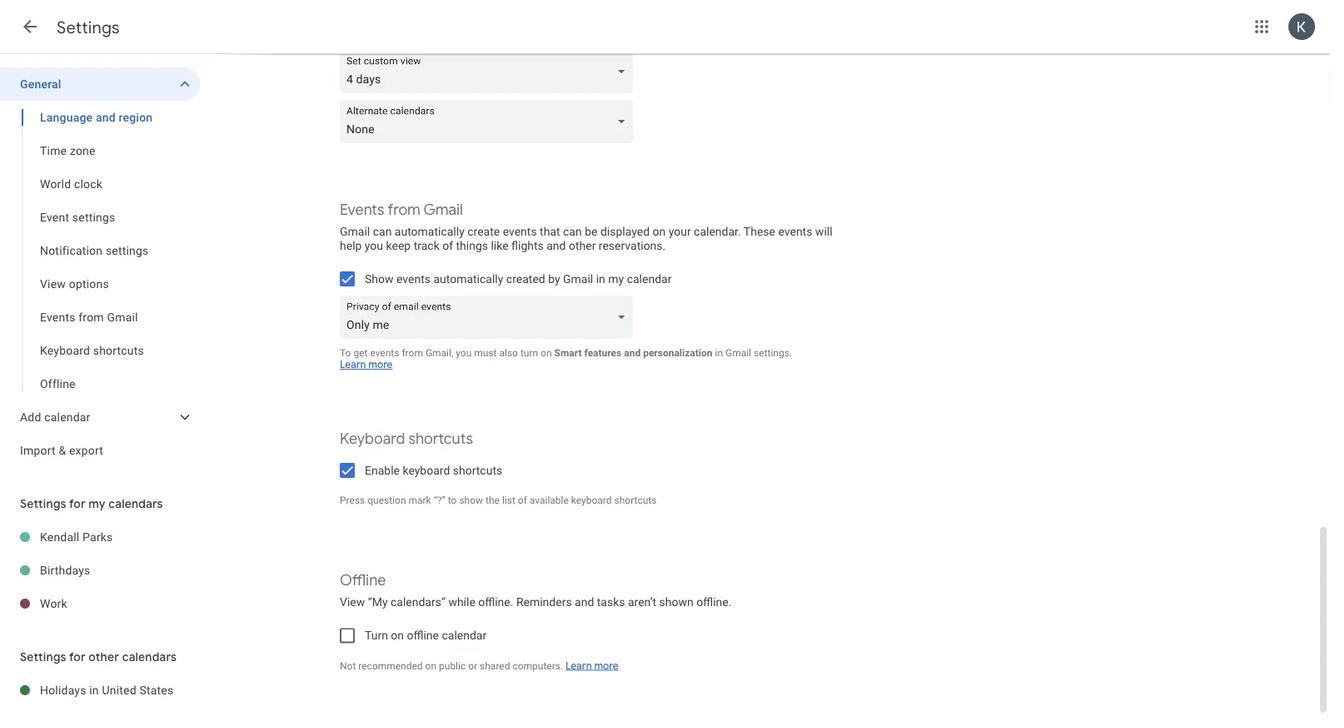 Task type: describe. For each thing, give the bounding box(es) containing it.
tasks
[[597, 596, 625, 610]]

in inside "to get events from gmail, you must also turn on smart features and personalization in gmail settings. learn more"
[[715, 348, 723, 359]]

that
[[540, 225, 560, 239]]

enable
[[365, 464, 400, 478]]

events for events from gmail gmail can automatically create events that can be displayed on your calendar. these events will help you keep track of things like flights and other reservations.
[[340, 201, 385, 220]]

computers.
[[513, 661, 563, 673]]

region
[[119, 110, 153, 124]]

events for events from gmail
[[40, 310, 76, 324]]

on inside "to get events from gmail, you must also turn on smart features and personalization in gmail settings. learn more"
[[541, 348, 552, 359]]

also
[[500, 348, 518, 359]]

0 horizontal spatial learn more link
[[340, 359, 393, 372]]

keyboard inside group
[[40, 344, 90, 358]]

settings for notification settings
[[106, 244, 149, 258]]

world
[[40, 177, 71, 191]]

created
[[507, 273, 546, 286]]

"my
[[368, 596, 388, 610]]

1 vertical spatial keyboard
[[340, 430, 405, 449]]

calendars for settings for my calendars
[[109, 497, 163, 511]]

group containing language and region
[[0, 101, 200, 401]]

settings for other calendars
[[20, 650, 177, 665]]

be
[[585, 225, 598, 239]]

enable keyboard shortcuts
[[365, 464, 503, 478]]

in inside "tree item"
[[89, 684, 99, 698]]

tree containing general
[[0, 68, 200, 468]]

settings for settings for other calendars
[[20, 650, 66, 665]]

1 horizontal spatial learn
[[566, 660, 592, 673]]

settings for my calendars
[[20, 497, 163, 511]]

notification
[[40, 244, 103, 258]]

press
[[340, 495, 365, 507]]

1 vertical spatial learn more link
[[566, 660, 619, 673]]

offline
[[407, 630, 439, 643]]

kendall parks tree item
[[0, 521, 200, 554]]

kendall
[[40, 530, 80, 544]]

track
[[414, 239, 440, 253]]

turn
[[365, 630, 388, 643]]

1 can from the left
[[373, 225, 392, 239]]

displayed
[[601, 225, 650, 239]]

will
[[816, 225, 833, 239]]

birthdays link
[[40, 554, 200, 588]]

for for other
[[69, 650, 86, 665]]

1 horizontal spatial my
[[609, 273, 624, 286]]

view options
[[40, 277, 109, 291]]

reservations.
[[599, 239, 666, 253]]

help
[[340, 239, 362, 253]]

time zone
[[40, 144, 96, 158]]

and inside events from gmail gmail can automatically create events that can be displayed on your calendar. these events will help you keep track of things like flights and other reservations.
[[547, 239, 566, 253]]

offline for offline
[[40, 377, 76, 391]]

show
[[460, 495, 483, 507]]

from inside "to get events from gmail, you must also turn on smart features and personalization in gmail settings. learn more"
[[402, 348, 423, 359]]

parks
[[83, 530, 113, 544]]

settings for my calendars tree
[[0, 521, 200, 621]]

world clock
[[40, 177, 103, 191]]

kendall parks
[[40, 530, 113, 544]]

go back image
[[20, 17, 40, 37]]

view inside tree
[[40, 277, 66, 291]]

gmail up track
[[424, 201, 463, 220]]

add
[[20, 410, 41, 424]]

events from gmail
[[40, 310, 138, 324]]

shown
[[660, 596, 694, 610]]

1 horizontal spatial keyboard shortcuts
[[340, 430, 473, 449]]

to get events from gmail, you must also turn on smart features and personalization in gmail settings. learn more
[[340, 348, 792, 372]]

export
[[69, 444, 103, 458]]

on right turn
[[391, 630, 404, 643]]

0 horizontal spatial keyboard
[[403, 464, 450, 478]]

events right show
[[397, 273, 431, 286]]

united
[[102, 684, 136, 698]]

press question mark "?" to show the list of available keyboard shortcuts
[[340, 495, 657, 507]]

settings.
[[754, 348, 792, 359]]

turn on offline calendar
[[365, 630, 487, 643]]

the
[[486, 495, 500, 507]]

to
[[448, 495, 457, 507]]

holidays in united states
[[40, 684, 174, 698]]

get
[[354, 348, 368, 359]]

public
[[439, 661, 466, 673]]

clock
[[74, 177, 103, 191]]

&
[[59, 444, 66, 458]]

smart
[[555, 348, 582, 359]]

settings for settings
[[57, 17, 120, 38]]

by
[[548, 273, 560, 286]]

to
[[340, 348, 351, 359]]

and inside group
[[96, 110, 116, 124]]

while
[[449, 596, 476, 610]]

you inside events from gmail gmail can automatically create events that can be displayed on your calendar. these events will help you keep track of things like flights and other reservations.
[[365, 239, 383, 253]]

language and region
[[40, 110, 153, 124]]

calendars"
[[391, 596, 446, 610]]

general tree item
[[0, 68, 200, 101]]

add calendar
[[20, 410, 90, 424]]

view inside offline view "my calendars" while offline. reminders and tasks aren't shown offline.
[[340, 596, 365, 610]]

import & export
[[20, 444, 103, 458]]

holidays in united states link
[[40, 674, 200, 708]]

holidays in united states tree item
[[0, 674, 200, 708]]

work
[[40, 597, 67, 611]]

1 horizontal spatial more
[[594, 660, 619, 673]]

shortcuts inside group
[[93, 344, 144, 358]]

2 can from the left
[[563, 225, 582, 239]]

language
[[40, 110, 93, 124]]

mark
[[409, 495, 431, 507]]

or
[[468, 661, 478, 673]]

show
[[365, 273, 394, 286]]

from for events from gmail
[[79, 310, 104, 324]]

birthdays tree item
[[0, 554, 200, 588]]



Task type: vqa. For each thing, say whether or not it's contained in the screenshot.
bottommost my
yes



Task type: locate. For each thing, give the bounding box(es) containing it.
event
[[40, 210, 69, 224]]

0 vertical spatial keyboard
[[403, 464, 450, 478]]

things
[[456, 239, 488, 253]]

0 horizontal spatial you
[[365, 239, 383, 253]]

1 vertical spatial more
[[594, 660, 619, 673]]

1 vertical spatial for
[[69, 650, 86, 665]]

"?"
[[434, 495, 446, 507]]

you
[[365, 239, 383, 253], [456, 348, 472, 359]]

events left will
[[779, 225, 813, 239]]

settings up the holidays
[[20, 650, 66, 665]]

events from gmail gmail can automatically create events that can be displayed on your calendar. these events will help you keep track of things like flights and other reservations.
[[340, 201, 833, 253]]

on left the your
[[653, 225, 666, 239]]

1 horizontal spatial of
[[518, 495, 527, 507]]

in down reservations.
[[596, 273, 606, 286]]

0 vertical spatial in
[[596, 273, 606, 286]]

calendar inside tree
[[44, 410, 90, 424]]

create
[[468, 225, 500, 239]]

2 vertical spatial calendar
[[442, 630, 487, 643]]

1 vertical spatial you
[[456, 348, 472, 359]]

from
[[388, 201, 421, 220], [79, 310, 104, 324], [402, 348, 423, 359]]

my down reservations.
[[609, 273, 624, 286]]

shared
[[480, 661, 510, 673]]

0 vertical spatial my
[[609, 273, 624, 286]]

1 horizontal spatial in
[[596, 273, 606, 286]]

0 vertical spatial offline
[[40, 377, 76, 391]]

0 vertical spatial learn more link
[[340, 359, 393, 372]]

2 horizontal spatial calendar
[[627, 273, 672, 286]]

you right help
[[365, 239, 383, 253]]

group
[[0, 101, 200, 401]]

1 vertical spatial automatically
[[434, 273, 504, 286]]

offline.
[[479, 596, 514, 610], [697, 596, 732, 610]]

0 horizontal spatial in
[[89, 684, 99, 698]]

1 horizontal spatial keyboard
[[571, 495, 612, 507]]

0 horizontal spatial keyboard shortcuts
[[40, 344, 144, 358]]

0 horizontal spatial events
[[40, 310, 76, 324]]

offline
[[40, 377, 76, 391], [340, 572, 386, 590]]

1 horizontal spatial events
[[340, 201, 385, 220]]

1 vertical spatial offline
[[340, 572, 386, 590]]

calendars for settings for other calendars
[[122, 650, 177, 665]]

gmail,
[[426, 348, 454, 359]]

offline for offline view "my calendars" while offline. reminders and tasks aren't shown offline.
[[340, 572, 386, 590]]

your
[[669, 225, 691, 239]]

0 horizontal spatial offline.
[[479, 596, 514, 610]]

show events automatically created by gmail in my calendar
[[365, 273, 672, 286]]

must
[[474, 348, 497, 359]]

1 vertical spatial calendars
[[122, 650, 177, 665]]

1 horizontal spatial view
[[340, 596, 365, 610]]

view left options
[[40, 277, 66, 291]]

for for my
[[69, 497, 86, 511]]

my
[[609, 273, 624, 286], [89, 497, 106, 511]]

flights
[[512, 239, 544, 253]]

view
[[40, 277, 66, 291], [340, 596, 365, 610]]

0 vertical spatial view
[[40, 277, 66, 291]]

keyboard down events from gmail
[[40, 344, 90, 358]]

offline up "my
[[340, 572, 386, 590]]

can left be
[[563, 225, 582, 239]]

general
[[20, 77, 61, 91]]

for up the 'kendall parks'
[[69, 497, 86, 511]]

2 offline. from the left
[[697, 596, 732, 610]]

calendar down reservations.
[[627, 273, 672, 286]]

from down options
[[79, 310, 104, 324]]

0 vertical spatial settings
[[57, 17, 120, 38]]

work tree item
[[0, 588, 200, 621]]

on inside not recommended on public or shared computers. learn more
[[425, 661, 437, 673]]

events
[[503, 225, 537, 239], [779, 225, 813, 239], [397, 273, 431, 286], [370, 348, 400, 359]]

from up keep
[[388, 201, 421, 220]]

turn
[[521, 348, 538, 359]]

reminders
[[517, 596, 572, 610]]

import
[[20, 444, 56, 458]]

settings up notification settings
[[72, 210, 115, 224]]

0 vertical spatial events
[[340, 201, 385, 220]]

events
[[340, 201, 385, 220], [40, 310, 76, 324]]

events inside group
[[40, 310, 76, 324]]

1 vertical spatial view
[[340, 596, 365, 610]]

from inside events from gmail gmail can automatically create events that can be displayed on your calendar. these events will help you keep track of things like flights and other reservations.
[[388, 201, 421, 220]]

in left united
[[89, 684, 99, 698]]

events inside events from gmail gmail can automatically create events that can be displayed on your calendar. these events will help you keep track of things like flights and other reservations.
[[340, 201, 385, 220]]

and right features
[[624, 348, 641, 359]]

gmail
[[424, 201, 463, 220], [340, 225, 370, 239], [563, 273, 594, 286], [107, 310, 138, 324], [726, 348, 752, 359]]

0 vertical spatial calendar
[[627, 273, 672, 286]]

0 horizontal spatial other
[[89, 650, 119, 665]]

more down tasks
[[594, 660, 619, 673]]

for up the holidays
[[69, 650, 86, 665]]

calendars up kendall parks tree item
[[109, 497, 163, 511]]

and inside "to get events from gmail, you must also turn on smart features and personalization in gmail settings. learn more"
[[624, 348, 641, 359]]

events up help
[[340, 201, 385, 220]]

aren't
[[628, 596, 657, 610]]

1 horizontal spatial other
[[569, 239, 596, 253]]

calendar.
[[694, 225, 741, 239]]

0 horizontal spatial of
[[443, 239, 453, 253]]

offline inside group
[[40, 377, 76, 391]]

on inside events from gmail gmail can automatically create events that can be displayed on your calendar. these events will help you keep track of things like flights and other reservations.
[[653, 225, 666, 239]]

0 vertical spatial automatically
[[395, 225, 465, 239]]

1 horizontal spatial you
[[456, 348, 472, 359]]

keep
[[386, 239, 411, 253]]

events inside "to get events from gmail, you must also turn on smart features and personalization in gmail settings. learn more"
[[370, 348, 400, 359]]

0 vertical spatial more
[[369, 359, 393, 372]]

my up parks
[[89, 497, 106, 511]]

1 vertical spatial of
[[518, 495, 527, 507]]

gmail left keep
[[340, 225, 370, 239]]

gmail right by
[[563, 273, 594, 286]]

2 for from the top
[[69, 650, 86, 665]]

other right that
[[569, 239, 596, 253]]

settings for event settings
[[72, 210, 115, 224]]

2 vertical spatial settings
[[20, 650, 66, 665]]

available
[[530, 495, 569, 507]]

events right get
[[370, 348, 400, 359]]

1 horizontal spatial can
[[563, 225, 582, 239]]

1 horizontal spatial keyboard
[[340, 430, 405, 449]]

view left "my
[[340, 596, 365, 610]]

automatically down things
[[434, 273, 504, 286]]

0 horizontal spatial offline
[[40, 377, 76, 391]]

0 vertical spatial for
[[69, 497, 86, 511]]

0 horizontal spatial keyboard
[[40, 344, 90, 358]]

other inside events from gmail gmail can automatically create events that can be displayed on your calendar. these events will help you keep track of things like flights and other reservations.
[[569, 239, 596, 253]]

keyboard up mark
[[403, 464, 450, 478]]

features
[[585, 348, 622, 359]]

1 horizontal spatial offline.
[[697, 596, 732, 610]]

personalization
[[643, 348, 713, 359]]

0 vertical spatial settings
[[72, 210, 115, 224]]

from inside group
[[79, 310, 104, 324]]

zone
[[70, 144, 96, 158]]

more right get
[[369, 359, 393, 372]]

time
[[40, 144, 67, 158]]

1 vertical spatial calendar
[[44, 410, 90, 424]]

not
[[340, 661, 356, 673]]

learn more link
[[340, 359, 393, 372], [566, 660, 619, 673]]

on left public
[[425, 661, 437, 673]]

1 vertical spatial keyboard
[[571, 495, 612, 507]]

recommended
[[359, 661, 423, 673]]

1 vertical spatial other
[[89, 650, 119, 665]]

other up holidays in united states
[[89, 650, 119, 665]]

gmail left settings.
[[726, 348, 752, 359]]

and left tasks
[[575, 596, 594, 610]]

0 horizontal spatial learn
[[340, 359, 366, 372]]

and left region
[[96, 110, 116, 124]]

0 vertical spatial of
[[443, 239, 453, 253]]

1 for from the top
[[69, 497, 86, 511]]

keyboard
[[403, 464, 450, 478], [571, 495, 612, 507]]

offline up 'add calendar' on the left bottom
[[40, 377, 76, 391]]

calendar
[[627, 273, 672, 286], [44, 410, 90, 424], [442, 630, 487, 643]]

keyboard right available
[[571, 495, 612, 507]]

1 horizontal spatial calendar
[[442, 630, 487, 643]]

options
[[69, 277, 109, 291]]

settings
[[72, 210, 115, 224], [106, 244, 149, 258]]

and
[[96, 110, 116, 124], [547, 239, 566, 253], [624, 348, 641, 359], [575, 596, 594, 610]]

learn inside "to get events from gmail, you must also turn on smart features and personalization in gmail settings. learn more"
[[340, 359, 366, 372]]

settings
[[57, 17, 120, 38], [20, 497, 66, 511], [20, 650, 66, 665]]

can
[[373, 225, 392, 239], [563, 225, 582, 239]]

1 horizontal spatial offline
[[340, 572, 386, 590]]

not recommended on public or shared computers. learn more
[[340, 660, 619, 673]]

calendar up or at the bottom of the page
[[442, 630, 487, 643]]

events left that
[[503, 225, 537, 239]]

gmail down options
[[107, 310, 138, 324]]

like
[[491, 239, 509, 253]]

learn
[[340, 359, 366, 372], [566, 660, 592, 673]]

0 vertical spatial learn
[[340, 359, 366, 372]]

0 horizontal spatial my
[[89, 497, 106, 511]]

states
[[140, 684, 174, 698]]

0 vertical spatial other
[[569, 239, 596, 253]]

list
[[502, 495, 516, 507]]

calendar up "&"
[[44, 410, 90, 424]]

gmail inside "to get events from gmail, you must also turn on smart features and personalization in gmail settings. learn more"
[[726, 348, 752, 359]]

automatically inside events from gmail gmail can automatically create events that can be displayed on your calendar. these events will help you keep track of things like flights and other reservations.
[[395, 225, 465, 239]]

0 vertical spatial keyboard shortcuts
[[40, 344, 144, 358]]

settings heading
[[57, 17, 120, 38]]

offline inside offline view "my calendars" while offline. reminders and tasks aren't shown offline.
[[340, 572, 386, 590]]

on
[[653, 225, 666, 239], [541, 348, 552, 359], [391, 630, 404, 643], [425, 661, 437, 673]]

settings up kendall at the left
[[20, 497, 66, 511]]

gmail inside group
[[107, 310, 138, 324]]

settings up options
[[106, 244, 149, 258]]

of right track
[[443, 239, 453, 253]]

settings for settings for my calendars
[[20, 497, 66, 511]]

1 vertical spatial learn
[[566, 660, 592, 673]]

and inside offline view "my calendars" while offline. reminders and tasks aren't shown offline.
[[575, 596, 594, 610]]

for
[[69, 497, 86, 511], [69, 650, 86, 665]]

2 horizontal spatial in
[[715, 348, 723, 359]]

offline. right while
[[479, 596, 514, 610]]

0 horizontal spatial calendar
[[44, 410, 90, 424]]

from for events from gmail gmail can automatically create events that can be displayed on your calendar. these events will help you keep track of things like flights and other reservations.
[[388, 201, 421, 220]]

notification settings
[[40, 244, 149, 258]]

1 vertical spatial events
[[40, 310, 76, 324]]

keyboard shortcuts
[[40, 344, 144, 358], [340, 430, 473, 449]]

tree
[[0, 68, 200, 468]]

keyboard shortcuts inside group
[[40, 344, 144, 358]]

more inside "to get events from gmail, you must also turn on smart features and personalization in gmail settings. learn more"
[[369, 359, 393, 372]]

from left the gmail,
[[402, 348, 423, 359]]

holidays
[[40, 684, 86, 698]]

1 vertical spatial in
[[715, 348, 723, 359]]

event settings
[[40, 210, 115, 224]]

0 horizontal spatial view
[[40, 277, 66, 291]]

more
[[369, 359, 393, 372], [594, 660, 619, 673]]

keyboard shortcuts up enable
[[340, 430, 473, 449]]

calendars up states
[[122, 650, 177, 665]]

automatically left 'create'
[[395, 225, 465, 239]]

offline view "my calendars" while offline. reminders and tasks aren't shown offline.
[[340, 572, 732, 610]]

of right the list
[[518, 495, 527, 507]]

1 offline. from the left
[[479, 596, 514, 610]]

work link
[[40, 588, 200, 621]]

0 horizontal spatial can
[[373, 225, 392, 239]]

1 vertical spatial settings
[[106, 244, 149, 258]]

you left must
[[456, 348, 472, 359]]

keyboard shortcuts down events from gmail
[[40, 344, 144, 358]]

0 horizontal spatial more
[[369, 359, 393, 372]]

and right flights
[[547, 239, 566, 253]]

offline. right shown
[[697, 596, 732, 610]]

None field
[[340, 50, 640, 94], [340, 100, 640, 144], [340, 296, 640, 340], [340, 50, 640, 94], [340, 100, 640, 144], [340, 296, 640, 340]]

2 vertical spatial from
[[402, 348, 423, 359]]

1 vertical spatial settings
[[20, 497, 66, 511]]

on right 'turn'
[[541, 348, 552, 359]]

of inside events from gmail gmail can automatically create events that can be displayed on your calendar. these events will help you keep track of things like flights and other reservations.
[[443, 239, 453, 253]]

0 vertical spatial calendars
[[109, 497, 163, 511]]

1 vertical spatial my
[[89, 497, 106, 511]]

1 vertical spatial keyboard shortcuts
[[340, 430, 473, 449]]

learn more link right computers.
[[566, 660, 619, 673]]

you inside "to get events from gmail, you must also turn on smart features and personalization in gmail settings. learn more"
[[456, 348, 472, 359]]

of
[[443, 239, 453, 253], [518, 495, 527, 507]]

events down view options
[[40, 310, 76, 324]]

1 vertical spatial from
[[79, 310, 104, 324]]

learn more link left the gmail,
[[340, 359, 393, 372]]

these
[[744, 225, 776, 239]]

birthdays
[[40, 564, 90, 578]]

0 vertical spatial you
[[365, 239, 383, 253]]

2 vertical spatial in
[[89, 684, 99, 698]]

0 vertical spatial from
[[388, 201, 421, 220]]

calendars
[[109, 497, 163, 511], [122, 650, 177, 665]]

settings up general tree item in the top of the page
[[57, 17, 120, 38]]

can right help
[[373, 225, 392, 239]]

keyboard up enable
[[340, 430, 405, 449]]

1 horizontal spatial learn more link
[[566, 660, 619, 673]]

in right the personalization
[[715, 348, 723, 359]]

0 vertical spatial keyboard
[[40, 344, 90, 358]]

question
[[368, 495, 406, 507]]



